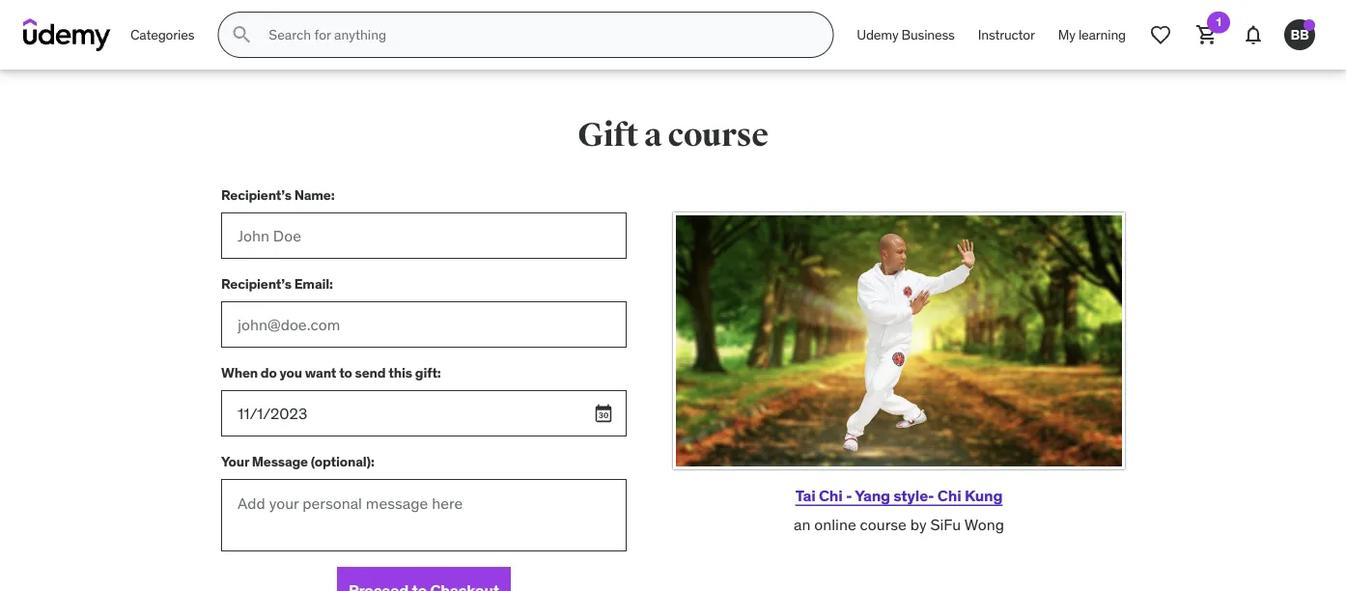Task type: vqa. For each thing, say whether or not it's contained in the screenshot.
BLOG LINK
no



Task type: describe. For each thing, give the bounding box(es) containing it.
(optional):
[[311, 453, 374, 470]]

recipient's email:
[[221, 275, 333, 292]]

shopping cart with 1 item image
[[1196, 23, 1219, 46]]

1
[[1216, 14, 1221, 29]]

name:
[[294, 186, 335, 203]]

categories button
[[119, 12, 206, 58]]

instructor
[[978, 26, 1035, 43]]

sifu
[[930, 515, 961, 534]]

my
[[1058, 26, 1076, 43]]

want
[[305, 364, 336, 381]]

when
[[221, 364, 258, 381]]

your
[[221, 453, 249, 470]]

udemy
[[857, 26, 899, 43]]

Search for anything text field
[[265, 18, 810, 51]]

recipient's for recipient's name:
[[221, 186, 291, 203]]

udemy business link
[[845, 12, 967, 58]]

Your Message (optional): text field
[[221, 479, 627, 551]]

tai chi - yang style- chi kung an online course by sifu wong
[[794, 485, 1004, 534]]

-
[[846, 485, 852, 505]]

message
[[252, 453, 308, 470]]

wong
[[965, 515, 1004, 534]]

my learning link
[[1047, 12, 1138, 58]]

my learning
[[1058, 26, 1126, 43]]

0 horizontal spatial course
[[668, 115, 769, 155]]

style-
[[894, 485, 934, 505]]

yang
[[855, 485, 890, 505]]

email:
[[294, 275, 333, 292]]

submit search image
[[230, 23, 253, 46]]

tai chi - yang style- chi kung link
[[796, 485, 1003, 505]]

you have alerts image
[[1304, 19, 1315, 31]]



Task type: locate. For each thing, give the bounding box(es) containing it.
chi up sifu
[[938, 485, 961, 505]]

udemy image
[[23, 18, 111, 51]]

chi
[[819, 485, 843, 505], [938, 485, 961, 505]]

1 horizontal spatial course
[[860, 515, 907, 534]]

udemy business
[[857, 26, 955, 43]]

1 recipient's from the top
[[221, 186, 291, 203]]

1 link
[[1184, 12, 1230, 58]]

bb
[[1291, 26, 1309, 43]]

to
[[339, 364, 352, 381]]

by
[[911, 515, 927, 534]]

recipient's left name: at the left of page
[[221, 186, 291, 203]]

1 vertical spatial course
[[860, 515, 907, 534]]

an
[[794, 515, 811, 534]]

gift
[[578, 115, 639, 155]]

a
[[644, 115, 662, 155]]

bb link
[[1277, 12, 1323, 58]]

1 chi from the left
[[819, 485, 843, 505]]

0 vertical spatial recipient's
[[221, 186, 291, 203]]

kung
[[965, 485, 1003, 505]]

chi left -
[[819, 485, 843, 505]]

do
[[261, 364, 277, 381]]

recipient's for recipient's email:
[[221, 275, 291, 292]]

Recipient's Name: text field
[[221, 212, 627, 259]]

instructor link
[[967, 12, 1047, 58]]

course inside the tai chi - yang style- chi kung an online course by sifu wong
[[860, 515, 907, 534]]

your message (optional):
[[221, 453, 374, 470]]

gift a course
[[578, 115, 769, 155]]

0 vertical spatial course
[[668, 115, 769, 155]]

online
[[814, 515, 856, 534]]

0 horizontal spatial chi
[[819, 485, 843, 505]]

2 chi from the left
[[938, 485, 961, 505]]

recipient's left email:
[[221, 275, 291, 292]]

business
[[902, 26, 955, 43]]

notifications image
[[1242, 23, 1265, 46]]

1 horizontal spatial chi
[[938, 485, 961, 505]]

Recipient's Email: email field
[[221, 301, 627, 348]]

learning
[[1079, 26, 1126, 43]]

categories
[[130, 26, 194, 43]]

you
[[280, 364, 302, 381]]

wishlist image
[[1149, 23, 1172, 46]]

2 recipient's from the top
[[221, 275, 291, 292]]

recipient's
[[221, 186, 291, 203], [221, 275, 291, 292]]

course down yang
[[860, 515, 907, 534]]

gift:
[[415, 364, 441, 381]]

recipient's name:
[[221, 186, 335, 203]]

tai
[[796, 485, 816, 505]]

course right a
[[668, 115, 769, 155]]

1 vertical spatial recipient's
[[221, 275, 291, 292]]

this
[[389, 364, 412, 381]]

send
[[355, 364, 386, 381]]

course
[[668, 115, 769, 155], [860, 515, 907, 534]]

When do you want to send this gift: text field
[[221, 390, 627, 437]]

when do you want to send this gift:
[[221, 364, 441, 381]]



